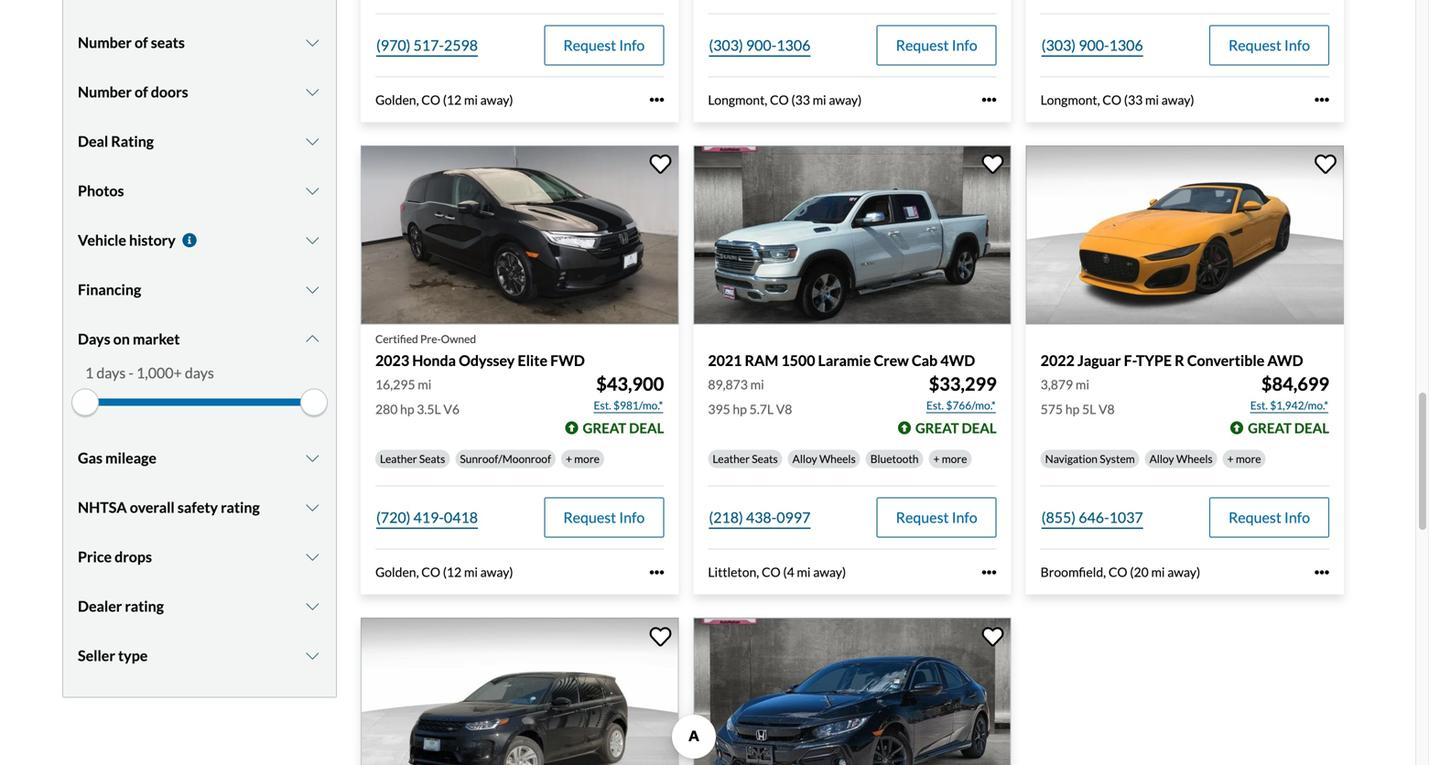 Task type: describe. For each thing, give the bounding box(es) containing it.
2598
[[444, 36, 478, 54]]

drops
[[115, 548, 152, 566]]

request for (720) 419-0418 button on the bottom request info button
[[563, 509, 616, 527]]

419-
[[413, 509, 444, 527]]

owned
[[441, 332, 476, 346]]

mi inside 3,879 mi 575 hp 5l v8
[[1076, 377, 1090, 393]]

4wd
[[941, 352, 975, 369]]

deal for $84,699
[[1295, 420, 1330, 436]]

convertible
[[1187, 352, 1265, 369]]

great for $33,299
[[916, 420, 959, 436]]

+ more for navigation system
[[1228, 452, 1262, 466]]

chevron down image for financing
[[303, 283, 321, 297]]

575
[[1041, 402, 1063, 417]]

(33 for 2nd (303) 900-1306 button from left
[[1124, 92, 1143, 108]]

great for $43,900
[[583, 420, 627, 436]]

request info button for (970) 517-2598 button
[[544, 25, 664, 65]]

1306 for 2nd (303) 900-1306 button from left
[[1110, 36, 1144, 54]]

deal
[[78, 133, 108, 150]]

financing button
[[78, 267, 321, 313]]

f-
[[1124, 352, 1136, 369]]

$33,299
[[929, 373, 997, 395]]

2 + more from the left
[[934, 452, 967, 466]]

certified
[[375, 332, 418, 346]]

5.7l
[[750, 402, 774, 417]]

seller type
[[78, 647, 148, 665]]

of for seats
[[135, 34, 148, 51]]

photos
[[78, 182, 124, 200]]

2023
[[375, 352, 409, 369]]

vehicle history button
[[78, 218, 321, 263]]

gas mileage button
[[78, 436, 321, 481]]

280
[[375, 402, 398, 417]]

great deal for $33,299
[[916, 420, 997, 436]]

crystal black pearl 2023 honda odyssey elite fwd minivan front-wheel drive automatic image
[[361, 146, 679, 325]]

est. $766/mo.* button
[[926, 397, 997, 415]]

sorrento yellow gloss 2022 jaguar f-type r convertible awd convertible all-wheel drive 8-speed automatic image
[[1026, 146, 1344, 325]]

nhtsa
[[78, 499, 127, 517]]

chevron down image for nhtsa overall safety rating
[[303, 501, 321, 515]]

seller
[[78, 647, 115, 665]]

est. for $43,900
[[594, 399, 611, 412]]

vehicle
[[78, 231, 126, 249]]

(855) 646-1037 button
[[1041, 498, 1144, 538]]

safety
[[178, 499, 218, 517]]

price
[[78, 548, 112, 566]]

number of seats button
[[78, 20, 321, 66]]

request info for (970) 517-2598 button
[[563, 36, 645, 54]]

1 days from the left
[[96, 364, 126, 382]]

hp for $33,299
[[733, 402, 747, 417]]

89,873
[[708, 377, 748, 393]]

number for number of seats
[[78, 34, 132, 51]]

seats for sunroof/moonroof
[[419, 452, 445, 466]]

leather seats for sunroof/moonroof
[[380, 452, 445, 466]]

2021
[[708, 352, 742, 369]]

chevron down image for number of doors
[[303, 85, 321, 100]]

request info for (855) 646-1037 button
[[1229, 509, 1310, 527]]

request info for 2nd (303) 900-1306 button from left
[[1229, 36, 1310, 54]]

-
[[129, 364, 134, 382]]

broomfield, co (20 mi away)
[[1041, 565, 1201, 580]]

info for 2nd (303) 900-1306 button from right
[[952, 36, 978, 54]]

(855)
[[1042, 509, 1076, 527]]

info for (970) 517-2598 button
[[619, 36, 645, 54]]

(720) 419-0418 button
[[375, 498, 479, 538]]

type
[[1136, 352, 1172, 369]]

395
[[708, 402, 730, 417]]

odyssey
[[459, 352, 515, 369]]

chevron down image for seller type
[[303, 649, 321, 664]]

2 longmont, from the left
[[1041, 92, 1100, 108]]

gas mileage
[[78, 449, 157, 467]]

ivory white tri-coat pearlcoat 2021 ram 1500 laramie crew cab 4wd pickup truck four-wheel drive 8-speed automatic image
[[694, 146, 1012, 325]]

0418
[[444, 509, 478, 527]]

ram
[[745, 352, 779, 369]]

honda
[[412, 352, 456, 369]]

chevron down image for dealer rating
[[303, 600, 321, 614]]

2 more from the left
[[942, 452, 967, 466]]

price drops button
[[78, 535, 321, 580]]

days
[[78, 330, 110, 348]]

wheels for $33,299
[[820, 452, 856, 466]]

+ for navigation system
[[1228, 452, 1234, 466]]

system
[[1100, 452, 1135, 466]]

leather for alloy wheels
[[713, 452, 750, 466]]

mileage
[[105, 449, 157, 467]]

3,879
[[1041, 377, 1073, 393]]

1500
[[781, 352, 815, 369]]

1 days - 1,000+ days
[[85, 364, 214, 382]]

vehicle history
[[78, 231, 176, 249]]

financing
[[78, 281, 141, 299]]

type
[[118, 647, 148, 665]]

bluetooth
[[871, 452, 919, 466]]

leather for sunroof/moonroof
[[380, 452, 417, 466]]

1,000+
[[136, 364, 182, 382]]

1
[[85, 364, 94, 382]]

(970) 517-2598
[[376, 36, 478, 54]]

navigation system
[[1045, 452, 1135, 466]]

golden, co (12 mi away) for second ellipsis h icon from the bottom
[[375, 92, 513, 108]]

deal for $43,900
[[629, 420, 664, 436]]

2 (303) 900-1306 button from the left
[[1041, 25, 1144, 65]]

days on market
[[78, 330, 180, 348]]

overall
[[130, 499, 175, 517]]

fwd
[[550, 352, 585, 369]]

awd
[[1268, 352, 1304, 369]]

request info button for "(218) 438-0997" button
[[877, 498, 997, 538]]

2 + from the left
[[934, 452, 940, 466]]

(855) 646-1037
[[1042, 509, 1144, 527]]

deal rating
[[78, 133, 154, 150]]

(303) for 2nd (303) 900-1306 button from right
[[709, 36, 743, 54]]

sunroof/moonroof
[[460, 452, 551, 466]]

broomfield,
[[1041, 565, 1106, 580]]

$33,299 est. $766/mo.*
[[927, 373, 997, 412]]

dealer rating
[[78, 598, 164, 616]]

5l
[[1082, 402, 1096, 417]]

seats
[[151, 34, 185, 51]]

(303) 900-1306 for 2nd (303) 900-1306 button from left
[[1042, 36, 1144, 54]]

chevron down image for gas mileage
[[303, 451, 321, 466]]

v6
[[444, 402, 460, 417]]

1 (303) 900-1306 button from the left
[[708, 25, 812, 65]]

$84,699 est. $1,942/mo.*
[[1251, 373, 1330, 412]]

wheels for $84,699
[[1177, 452, 1213, 466]]



Task type: vqa. For each thing, say whether or not it's contained in the screenshot.
Navigation
yes



Task type: locate. For each thing, give the bounding box(es) containing it.
hp right 395
[[733, 402, 747, 417]]

2 horizontal spatial great
[[1248, 420, 1292, 436]]

chevron down image inside dealer rating "dropdown button"
[[303, 600, 321, 614]]

more for leather seats
[[574, 452, 600, 466]]

(303) 900-1306 button
[[708, 25, 812, 65], [1041, 25, 1144, 65]]

1 horizontal spatial alloy wheels
[[1150, 452, 1213, 466]]

est. for $33,299
[[927, 399, 944, 412]]

1 vertical spatial number
[[78, 83, 132, 101]]

of for doors
[[135, 83, 148, 101]]

request for request info button corresponding to (855) 646-1037 button
[[1229, 509, 1282, 527]]

market
[[133, 330, 180, 348]]

deal down $766/mo.* on the bottom right of the page
[[962, 420, 997, 436]]

pre-
[[420, 332, 441, 346]]

1 alloy wheels from the left
[[793, 452, 856, 466]]

leather seats down 3.5l
[[380, 452, 445, 466]]

chevron down image inside deal rating dropdown button
[[303, 134, 321, 149]]

great down est. $766/mo.* button on the right of page
[[916, 420, 959, 436]]

v8 right "5.7l" on the right of the page
[[776, 402, 792, 417]]

1 horizontal spatial days
[[185, 364, 214, 382]]

alloy up 0997
[[793, 452, 817, 466]]

4 chevron down image from the top
[[303, 283, 321, 297]]

number inside number of doors dropdown button
[[78, 83, 132, 101]]

1 seats from the left
[[419, 452, 445, 466]]

seats down "5.7l" on the right of the page
[[752, 452, 778, 466]]

nhtsa overall safety rating button
[[78, 485, 321, 531]]

days down days on market dropdown button
[[185, 364, 214, 382]]

deal
[[629, 420, 664, 436], [962, 420, 997, 436], [1295, 420, 1330, 436]]

number of doors button
[[78, 69, 321, 115]]

hp inside 3,879 mi 575 hp 5l v8
[[1066, 402, 1080, 417]]

(303) for 2nd (303) 900-1306 button from left
[[1042, 36, 1076, 54]]

alloy wheels right system
[[1150, 452, 1213, 466]]

0 horizontal spatial alloy wheels
[[793, 452, 856, 466]]

chevron down image inside 'number of seats' dropdown button
[[303, 35, 321, 50]]

0 horizontal spatial leather
[[380, 452, 417, 466]]

v8 right the 5l
[[1099, 402, 1115, 417]]

+ more
[[566, 452, 600, 466], [934, 452, 967, 466], [1228, 452, 1262, 466]]

littleton, co (4 mi away)
[[708, 565, 846, 580]]

5 chevron down image from the top
[[303, 501, 321, 515]]

2 golden, from the top
[[375, 565, 419, 580]]

cab
[[912, 352, 938, 369]]

1 horizontal spatial longmont,
[[1041, 92, 1100, 108]]

0 horizontal spatial +
[[566, 452, 572, 466]]

request info for "(218) 438-0997" button
[[896, 509, 978, 527]]

number for number of doors
[[78, 83, 132, 101]]

2 1306 from the left
[[1110, 36, 1144, 54]]

2 (303) from the left
[[1042, 36, 1076, 54]]

rating right dealer
[[125, 598, 164, 616]]

0 horizontal spatial hp
[[400, 402, 414, 417]]

1 vertical spatial ellipsis h image
[[650, 565, 664, 580]]

seller type button
[[78, 633, 321, 679]]

1 of from the top
[[135, 34, 148, 51]]

of inside dropdown button
[[135, 34, 148, 51]]

1 horizontal spatial 900-
[[1079, 36, 1110, 54]]

chevron down image for days on market
[[303, 332, 321, 347]]

request info button for (720) 419-0418 button on the bottom
[[544, 498, 664, 538]]

3 great from the left
[[1248, 420, 1292, 436]]

16,295 mi 280 hp 3.5l v6
[[375, 377, 460, 417]]

0 horizontal spatial alloy
[[793, 452, 817, 466]]

0 horizontal spatial leather seats
[[380, 452, 445, 466]]

1 ellipsis h image from the top
[[650, 93, 664, 107]]

1 horizontal spatial (303)
[[1042, 36, 1076, 54]]

great deal down 'est. $981/mo.*' button
[[583, 420, 664, 436]]

+ more down est. $766/mo.* button on the right of page
[[934, 452, 967, 466]]

2 900- from the left
[[1079, 36, 1110, 54]]

2 seats from the left
[[752, 452, 778, 466]]

1 + more from the left
[[566, 452, 600, 466]]

2 horizontal spatial + more
[[1228, 452, 1262, 466]]

2 (33 from the left
[[1124, 92, 1143, 108]]

2 horizontal spatial +
[[1228, 452, 1234, 466]]

info circle image
[[180, 233, 198, 248]]

1 horizontal spatial rating
[[221, 499, 260, 517]]

0 horizontal spatial est.
[[594, 399, 611, 412]]

2021 ram 1500 laramie crew cab 4wd
[[708, 352, 975, 369]]

0 horizontal spatial days
[[96, 364, 126, 382]]

of left doors
[[135, 83, 148, 101]]

2 longmont, co (33 mi away) from the left
[[1041, 92, 1195, 108]]

chevron down image inside seller type dropdown button
[[303, 649, 321, 664]]

1 vertical spatial (12
[[443, 565, 462, 580]]

2 alloy from the left
[[1150, 452, 1175, 466]]

hp for $84,699
[[1066, 402, 1080, 417]]

2 leather from the left
[[713, 452, 750, 466]]

v8 for $84,699
[[1099, 402, 1115, 417]]

2 chevron down image from the top
[[303, 184, 321, 198]]

3 more from the left
[[1236, 452, 1262, 466]]

chevron down image for deal rating
[[303, 134, 321, 149]]

leather seats
[[380, 452, 445, 466], [713, 452, 778, 466]]

0 horizontal spatial wheels
[[820, 452, 856, 466]]

nhtsa overall safety rating
[[78, 499, 260, 517]]

1 horizontal spatial alloy
[[1150, 452, 1175, 466]]

$1,942/mo.*
[[1270, 399, 1329, 412]]

2 golden, co (12 mi away) from the top
[[375, 565, 513, 580]]

request info for (720) 419-0418 button on the bottom
[[563, 509, 645, 527]]

(20
[[1130, 565, 1149, 580]]

chevron down image inside price drops 'dropdown button'
[[303, 550, 321, 565]]

rating
[[111, 133, 154, 150]]

number up "number of doors"
[[78, 34, 132, 51]]

0 horizontal spatial 1306
[[777, 36, 811, 54]]

3 est. from the left
[[1251, 399, 1268, 412]]

0 vertical spatial golden,
[[375, 92, 419, 108]]

0 horizontal spatial 900-
[[746, 36, 777, 54]]

2 horizontal spatial hp
[[1066, 402, 1080, 417]]

0 horizontal spatial longmont,
[[708, 92, 768, 108]]

request info button for (855) 646-1037 button
[[1210, 498, 1330, 538]]

hp inside 89,873 mi 395 hp 5.7l v8
[[733, 402, 747, 417]]

r
[[1175, 352, 1185, 369]]

golden, down (970)
[[375, 92, 419, 108]]

est.
[[594, 399, 611, 412], [927, 399, 944, 412], [1251, 399, 1268, 412]]

alloy wheels for $84,699
[[1150, 452, 1213, 466]]

6 chevron down image from the top
[[303, 550, 321, 565]]

number of seats
[[78, 34, 185, 51]]

2 of from the top
[[135, 83, 148, 101]]

est. down $43,900
[[594, 399, 611, 412]]

2 hp from the left
[[733, 402, 747, 417]]

0 horizontal spatial (303) 900-1306
[[709, 36, 811, 54]]

seats for alloy wheels
[[752, 452, 778, 466]]

chevron down image inside financing dropdown button
[[303, 283, 321, 297]]

438-
[[746, 509, 777, 527]]

est. down $33,299
[[927, 399, 944, 412]]

alloy for $84,699
[[1150, 452, 1175, 466]]

(970) 517-2598 button
[[375, 25, 479, 65]]

chevron down image
[[303, 85, 321, 100], [303, 184, 321, 198], [303, 233, 321, 248], [303, 283, 321, 297]]

2 chevron down image from the top
[[303, 134, 321, 149]]

3 + more from the left
[[1228, 452, 1262, 466]]

1 horizontal spatial wheels
[[1177, 452, 1213, 466]]

(970)
[[376, 36, 411, 54]]

(218)
[[709, 509, 743, 527]]

chevron down image
[[303, 35, 321, 50], [303, 134, 321, 149], [303, 332, 321, 347], [303, 451, 321, 466], [303, 501, 321, 515], [303, 550, 321, 565], [303, 600, 321, 614], [303, 649, 321, 664]]

request for "(218) 438-0997" button request info button
[[896, 509, 949, 527]]

doors
[[151, 83, 188, 101]]

2 horizontal spatial est.
[[1251, 399, 1268, 412]]

chevron down image inside gas mileage dropdown button
[[303, 451, 321, 466]]

1 deal from the left
[[629, 420, 664, 436]]

1 horizontal spatial great
[[916, 420, 959, 436]]

+
[[566, 452, 572, 466], [934, 452, 940, 466], [1228, 452, 1234, 466]]

1 horizontal spatial 1306
[[1110, 36, 1144, 54]]

wheels right system
[[1177, 452, 1213, 466]]

more down est. $766/mo.* button on the right of page
[[942, 452, 967, 466]]

(12 down 0418
[[443, 565, 462, 580]]

of inside dropdown button
[[135, 83, 148, 101]]

info for (855) 646-1037 button
[[1285, 509, 1310, 527]]

gas
[[78, 449, 103, 467]]

1 horizontal spatial great deal
[[916, 420, 997, 436]]

1 longmont, from the left
[[708, 92, 768, 108]]

900- for 2nd (303) 900-1306 button from left
[[1079, 36, 1110, 54]]

est. inside $43,900 est. $981/mo.*
[[594, 399, 611, 412]]

number inside 'number of seats' dropdown button
[[78, 34, 132, 51]]

(303) 900-1306 for 2nd (303) 900-1306 button from right
[[709, 36, 811, 54]]

2 (12 from the top
[[443, 565, 462, 580]]

2 days from the left
[[185, 364, 214, 382]]

(4
[[783, 565, 795, 580]]

3.5l
[[417, 402, 441, 417]]

0 horizontal spatial rating
[[125, 598, 164, 616]]

0 horizontal spatial deal
[[629, 420, 664, 436]]

ellipsis h image
[[982, 93, 997, 107], [1315, 93, 1330, 107], [982, 565, 997, 580], [1315, 565, 1330, 580]]

2 (303) 900-1306 from the left
[[1042, 36, 1144, 54]]

chevron down image inside photos dropdown button
[[303, 184, 321, 198]]

1 horizontal spatial hp
[[733, 402, 747, 417]]

longmont, co (33 mi away) for 2nd (303) 900-1306 button from left
[[1041, 92, 1195, 108]]

1 horizontal spatial longmont, co (33 mi away)
[[1041, 92, 1195, 108]]

leather down 280
[[380, 452, 417, 466]]

(720) 419-0418
[[376, 509, 478, 527]]

1 horizontal spatial (33
[[1124, 92, 1143, 108]]

alloy for $33,299
[[793, 452, 817, 466]]

1 horizontal spatial leather
[[713, 452, 750, 466]]

dealer
[[78, 598, 122, 616]]

days left -
[[96, 364, 126, 382]]

1 (12 from the top
[[443, 92, 462, 108]]

0 vertical spatial number
[[78, 34, 132, 51]]

certified pre-owned 2023 honda odyssey elite fwd
[[375, 332, 585, 369]]

1 number from the top
[[78, 34, 132, 51]]

2 ellipsis h image from the top
[[650, 565, 664, 580]]

more down est. $1,942/mo.* button
[[1236, 452, 1262, 466]]

golden, co (12 mi away) down 517-
[[375, 92, 513, 108]]

0997
[[777, 509, 811, 527]]

1 (303) from the left
[[709, 36, 743, 54]]

chevron down image inside nhtsa overall safety rating dropdown button
[[303, 501, 321, 515]]

v8 inside 89,873 mi 395 hp 5.7l v8
[[776, 402, 792, 417]]

1 1306 from the left
[[777, 36, 811, 54]]

2022 jaguar f-type r convertible awd
[[1041, 352, 1304, 369]]

request info for 2nd (303) 900-1306 button from right
[[896, 36, 978, 54]]

0 horizontal spatial seats
[[419, 452, 445, 466]]

hp left the 5l
[[1066, 402, 1080, 417]]

0 horizontal spatial v8
[[776, 402, 792, 417]]

v8 inside 3,879 mi 575 hp 5l v8
[[1099, 402, 1115, 417]]

2 great deal from the left
[[916, 420, 997, 436]]

info for (720) 419-0418 button on the bottom
[[619, 509, 645, 527]]

0 vertical spatial of
[[135, 34, 148, 51]]

deal for $33,299
[[962, 420, 997, 436]]

golden,
[[375, 92, 419, 108], [375, 565, 419, 580]]

deal down $981/mo.*
[[629, 420, 664, 436]]

(12 down 2598
[[443, 92, 462, 108]]

1 horizontal spatial more
[[942, 452, 967, 466]]

0 vertical spatial rating
[[221, 499, 260, 517]]

1 leather seats from the left
[[380, 452, 445, 466]]

3 great deal from the left
[[1248, 420, 1330, 436]]

1 (303) 900-1306 from the left
[[709, 36, 811, 54]]

4 chevron down image from the top
[[303, 451, 321, 466]]

646-
[[1079, 509, 1110, 527]]

1 horizontal spatial (303) 900-1306
[[1042, 36, 1144, 54]]

+ more for leather seats
[[566, 452, 600, 466]]

dealer rating button
[[78, 584, 321, 630]]

rating inside dropdown button
[[221, 499, 260, 517]]

number up deal rating
[[78, 83, 132, 101]]

leather seats down "5.7l" on the right of the page
[[713, 452, 778, 466]]

+ more down est. $1,942/mo.* button
[[1228, 452, 1262, 466]]

est. $981/mo.* button
[[593, 397, 664, 415]]

more down 'est. $981/mo.*' button
[[574, 452, 600, 466]]

0 horizontal spatial + more
[[566, 452, 600, 466]]

1 more from the left
[[574, 452, 600, 466]]

$84,699
[[1262, 373, 1330, 395]]

$766/mo.*
[[946, 399, 996, 412]]

1 leather from the left
[[380, 452, 417, 466]]

hp inside 16,295 mi 280 hp 3.5l v6
[[400, 402, 414, 417]]

1037
[[1110, 509, 1144, 527]]

est. $1,942/mo.* button
[[1250, 397, 1330, 415]]

info for 2nd (303) 900-1306 button from left
[[1285, 36, 1310, 54]]

0 horizontal spatial more
[[574, 452, 600, 466]]

chevron down image for number of seats
[[303, 35, 321, 50]]

1 hp from the left
[[400, 402, 414, 417]]

est. inside $33,299 est. $766/mo.*
[[927, 399, 944, 412]]

chevron down image inside number of doors dropdown button
[[303, 85, 321, 100]]

1 vertical spatial golden, co (12 mi away)
[[375, 565, 513, 580]]

1 vertical spatial of
[[135, 83, 148, 101]]

0 horizontal spatial (303) 900-1306 button
[[708, 25, 812, 65]]

2 alloy wheels from the left
[[1150, 452, 1213, 466]]

1 vertical spatial golden,
[[375, 565, 419, 580]]

2 number from the top
[[78, 83, 132, 101]]

1 (33 from the left
[[792, 92, 810, 108]]

hp right 280
[[400, 402, 414, 417]]

1306 for 2nd (303) 900-1306 button from right
[[777, 36, 811, 54]]

seats down 3.5l
[[419, 452, 445, 466]]

(218) 438-0997
[[709, 509, 811, 527]]

number of doors
[[78, 83, 188, 101]]

longmont, co (33 mi away) for 2nd (303) 900-1306 button from right
[[708, 92, 862, 108]]

3 chevron down image from the top
[[303, 332, 321, 347]]

rating right safety
[[221, 499, 260, 517]]

est. for $84,699
[[1251, 399, 1268, 412]]

photos button
[[78, 168, 321, 214]]

2 v8 from the left
[[1099, 402, 1115, 417]]

leather seats for alloy wheels
[[713, 452, 778, 466]]

chevron down image inside days on market dropdown button
[[303, 332, 321, 347]]

900- for 2nd (303) 900-1306 button from right
[[746, 36, 777, 54]]

1 horizontal spatial leather seats
[[713, 452, 778, 466]]

1 horizontal spatial deal
[[962, 420, 997, 436]]

$43,900
[[596, 373, 664, 395]]

request for request info button corresponding to (970) 517-2598 button
[[563, 36, 616, 54]]

2 great from the left
[[916, 420, 959, 436]]

0 vertical spatial ellipsis h image
[[650, 93, 664, 107]]

elite
[[518, 352, 548, 369]]

2022
[[1041, 352, 1075, 369]]

2 deal from the left
[[962, 420, 997, 436]]

1 horizontal spatial v8
[[1099, 402, 1115, 417]]

est. left $1,942/mo.* in the right bottom of the page
[[1251, 399, 1268, 412]]

1 horizontal spatial +
[[934, 452, 940, 466]]

1 great from the left
[[583, 420, 627, 436]]

great for $84,699
[[1248, 420, 1292, 436]]

chevron down image for photos
[[303, 184, 321, 198]]

1 horizontal spatial (303) 900-1306 button
[[1041, 25, 1144, 65]]

v8 for $33,299
[[776, 402, 792, 417]]

+ for leather seats
[[566, 452, 572, 466]]

on
[[113, 330, 130, 348]]

deal rating button
[[78, 119, 321, 165]]

$981/mo.*
[[614, 399, 663, 412]]

1 900- from the left
[[746, 36, 777, 54]]

golden, co (12 mi away) for second ellipsis h icon from the top
[[375, 565, 513, 580]]

alloy wheels up 0997
[[793, 452, 856, 466]]

leather down 395
[[713, 452, 750, 466]]

great deal for $84,699
[[1248, 420, 1330, 436]]

ellipsis h image
[[650, 93, 664, 107], [650, 565, 664, 580]]

2 horizontal spatial great deal
[[1248, 420, 1330, 436]]

chevron down image for price drops
[[303, 550, 321, 565]]

mi inside 16,295 mi 280 hp 3.5l v6
[[418, 377, 432, 393]]

(218) 438-0997 button
[[708, 498, 812, 538]]

0 horizontal spatial (33
[[792, 92, 810, 108]]

great deal for $43,900
[[583, 420, 664, 436]]

7 chevron down image from the top
[[303, 600, 321, 614]]

alloy wheels for $33,299
[[793, 452, 856, 466]]

navigation
[[1045, 452, 1098, 466]]

3 deal from the left
[[1295, 420, 1330, 436]]

2 wheels from the left
[[1177, 452, 1213, 466]]

(303)
[[709, 36, 743, 54], [1042, 36, 1076, 54]]

1 vertical spatial rating
[[125, 598, 164, 616]]

1 golden, from the top
[[375, 92, 419, 108]]

0 horizontal spatial great deal
[[583, 420, 664, 436]]

more for navigation system
[[1236, 452, 1262, 466]]

santorini black 2023 land rover discovery sport p250 s r-dynamic awd suv / crossover all-wheel drive 9-speed automatic image
[[361, 618, 679, 766]]

1 est. from the left
[[594, 399, 611, 412]]

8 chevron down image from the top
[[303, 649, 321, 664]]

great deal down est. $766/mo.* button on the right of page
[[916, 420, 997, 436]]

1 alloy from the left
[[793, 452, 817, 466]]

info for "(218) 438-0997" button
[[952, 509, 978, 527]]

great down 'est. $981/mo.*' button
[[583, 420, 627, 436]]

request info button
[[544, 25, 664, 65], [877, 25, 997, 65], [1210, 25, 1330, 65], [544, 498, 664, 538], [877, 498, 997, 538], [1210, 498, 1330, 538]]

0 vertical spatial (12
[[443, 92, 462, 108]]

0 horizontal spatial great
[[583, 420, 627, 436]]

+ more down 'est. $981/mo.*' button
[[566, 452, 600, 466]]

2 horizontal spatial deal
[[1295, 420, 1330, 436]]

2 est. from the left
[[927, 399, 944, 412]]

3 hp from the left
[[1066, 402, 1080, 417]]

1 chevron down image from the top
[[303, 35, 321, 50]]

of left seats
[[135, 34, 148, 51]]

great down est. $1,942/mo.* button
[[1248, 420, 1292, 436]]

(33 for 2nd (303) 900-1306 button from right
[[792, 92, 810, 108]]

1 longmont, co (33 mi away) from the left
[[708, 92, 862, 108]]

1 golden, co (12 mi away) from the top
[[375, 92, 513, 108]]

of
[[135, 34, 148, 51], [135, 83, 148, 101]]

2 leather seats from the left
[[713, 452, 778, 466]]

1 horizontal spatial est.
[[927, 399, 944, 412]]

golden, co (12 mi away)
[[375, 92, 513, 108], [375, 565, 513, 580]]

great deal down est. $1,942/mo.* button
[[1248, 420, 1330, 436]]

crew
[[874, 352, 909, 369]]

900-
[[746, 36, 777, 54], [1079, 36, 1110, 54]]

1 wheels from the left
[[820, 452, 856, 466]]

2 horizontal spatial more
[[1236, 452, 1262, 466]]

1 great deal from the left
[[583, 420, 664, 436]]

1 horizontal spatial seats
[[752, 452, 778, 466]]

1 v8 from the left
[[776, 402, 792, 417]]

1 horizontal spatial + more
[[934, 452, 967, 466]]

golden, co (12 mi away) down 419-
[[375, 565, 513, 580]]

leather
[[380, 452, 417, 466], [713, 452, 750, 466]]

wheels left bluetooth
[[820, 452, 856, 466]]

rating inside "dropdown button"
[[125, 598, 164, 616]]

3 chevron down image from the top
[[303, 233, 321, 248]]

price drops
[[78, 548, 152, 566]]

mi inside 89,873 mi 395 hp 5.7l v8
[[751, 377, 764, 393]]

golden, down (720)
[[375, 565, 419, 580]]

hp for $43,900
[[400, 402, 414, 417]]

request info
[[563, 36, 645, 54], [896, 36, 978, 54], [1229, 36, 1310, 54], [563, 509, 645, 527], [896, 509, 978, 527], [1229, 509, 1310, 527]]

est. inside $84,699 est. $1,942/mo.*
[[1251, 399, 1268, 412]]

hp
[[400, 402, 414, 417], [733, 402, 747, 417], [1066, 402, 1080, 417]]

1 chevron down image from the top
[[303, 85, 321, 100]]

deal down $1,942/mo.* in the right bottom of the page
[[1295, 420, 1330, 436]]

alloy right system
[[1150, 452, 1175, 466]]

0 horizontal spatial longmont, co (33 mi away)
[[708, 92, 862, 108]]

3 + from the left
[[1228, 452, 1234, 466]]

0 horizontal spatial (303)
[[709, 36, 743, 54]]

$43,900 est. $981/mo.*
[[594, 373, 664, 412]]

1 + from the left
[[566, 452, 572, 466]]

89,873 mi 395 hp 5.7l v8
[[708, 377, 792, 417]]

alloy
[[793, 452, 817, 466], [1150, 452, 1175, 466]]

0 vertical spatial golden, co (12 mi away)
[[375, 92, 513, 108]]

crystal black pearl 2021 honda civic hatchback ex fwd hatchback front-wheel drive automatic image
[[694, 618, 1012, 766]]



